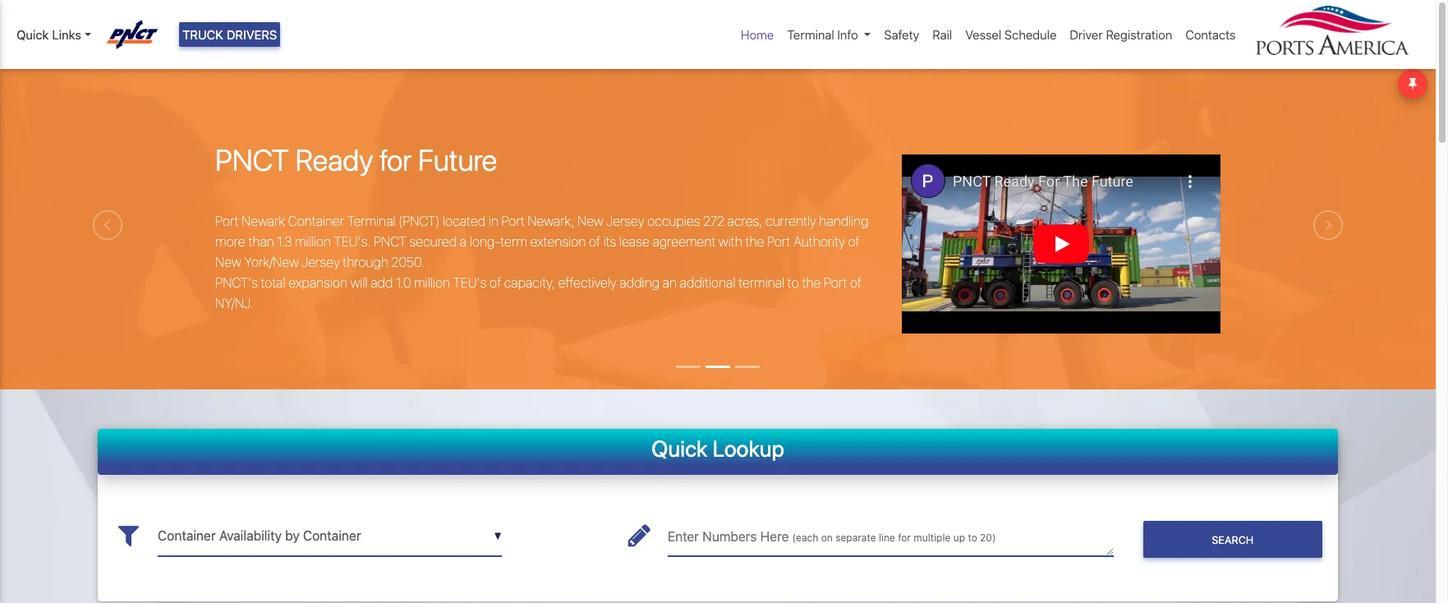 Task type: vqa. For each thing, say whether or not it's contained in the screenshot.
the rightmost Jersey
yes



Task type: describe. For each thing, give the bounding box(es) containing it.
port down currently
[[767, 234, 791, 249]]

0 vertical spatial the
[[746, 234, 764, 249]]

1 horizontal spatial jersey
[[607, 213, 645, 228]]

port down authority at the right top of the page
[[824, 275, 847, 290]]

add
[[371, 275, 393, 290]]

0 horizontal spatial for
[[380, 142, 412, 178]]

home link
[[735, 19, 781, 50]]

vessel schedule
[[966, 27, 1057, 42]]

ready
[[295, 142, 373, 178]]

its
[[604, 234, 616, 249]]

to inside enter numbers here (each on separate line for multiple up to 20)
[[968, 532, 978, 544]]

quick for quick lookup
[[652, 435, 708, 461]]

additional
[[680, 275, 736, 290]]

newark,
[[528, 213, 575, 228]]

0 vertical spatial million
[[295, 234, 331, 249]]

to inside port newark container terminal (pnct) located in port newark, new jersey occupies 272 acres, currently handling more than 1.3 million teu's.                                 pnct secured a long-term extension of its lease agreement with the port authority of new york/new jersey through 2050. pnct's total expansion will add 1.0 million teu's of capacity,                                 effectively adding an additional terminal to the port of ny/nj.
[[788, 275, 799, 290]]

a
[[460, 234, 467, 249]]

pnct inside port newark container terminal (pnct) located in port newark, new jersey occupies 272 acres, currently handling more than 1.3 million teu's.                                 pnct secured a long-term extension of its lease agreement with the port authority of new york/new jersey through 2050. pnct's total expansion will add 1.0 million teu's of capacity,                                 effectively adding an additional terminal to the port of ny/nj.
[[374, 234, 407, 249]]

1 vertical spatial the
[[802, 275, 821, 290]]

quick for quick links
[[16, 27, 49, 42]]

lease
[[619, 234, 650, 249]]

272
[[703, 213, 725, 228]]

adding
[[620, 275, 660, 290]]

driver registration link
[[1064, 19, 1179, 50]]

2050.
[[392, 254, 425, 269]]

driver
[[1070, 27, 1103, 42]]

line
[[879, 532, 896, 544]]

capacity,
[[504, 275, 555, 290]]

port up more at the top left of the page
[[215, 213, 239, 228]]

pnct's
[[215, 275, 258, 290]]

1 horizontal spatial million
[[414, 275, 450, 290]]

effectively
[[558, 275, 617, 290]]

contacts link
[[1179, 19, 1243, 50]]

through
[[343, 254, 389, 269]]

multiple
[[914, 532, 951, 544]]

quick links
[[16, 27, 81, 42]]

with
[[719, 234, 743, 249]]

located
[[443, 213, 486, 228]]

port newark container terminal (pnct) located in port newark, new jersey occupies 272 acres, currently handling more than 1.3 million teu's.                                 pnct secured a long-term extension of its lease agreement with the port authority of new york/new jersey through 2050. pnct's total expansion will add 1.0 million teu's of capacity,                                 effectively adding an additional terminal to the port of ny/nj.
[[215, 213, 869, 310]]

newark
[[242, 213, 285, 228]]

truck
[[182, 27, 223, 42]]

rail link
[[926, 19, 959, 50]]

acres,
[[728, 213, 763, 228]]

info
[[838, 27, 859, 42]]

search button
[[1144, 521, 1323, 558]]

0 vertical spatial pnct
[[215, 142, 289, 178]]

registration
[[1106, 27, 1173, 42]]

an
[[663, 275, 677, 290]]

pnct ready for future image
[[0, 60, 1436, 481]]

enter numbers here (each on separate line for multiple up to 20)
[[668, 529, 996, 544]]

truck drivers link
[[179, 22, 280, 47]]

ny/nj.
[[215, 295, 253, 310]]

quick links link
[[16, 25, 91, 44]]

contacts
[[1186, 27, 1236, 42]]

enter
[[668, 529, 699, 544]]

in
[[489, 213, 499, 228]]

long-
[[470, 234, 501, 249]]



Task type: locate. For each thing, give the bounding box(es) containing it.
pnct
[[215, 142, 289, 178], [374, 234, 407, 249]]

terminal up teu's.
[[347, 213, 396, 228]]

occupies
[[648, 213, 701, 228]]

to right up
[[968, 532, 978, 544]]

safety
[[884, 27, 920, 42]]

1 vertical spatial quick
[[652, 435, 708, 461]]

0 vertical spatial jersey
[[607, 213, 645, 228]]

1 vertical spatial new
[[215, 254, 241, 269]]

terminal
[[788, 27, 835, 42], [347, 213, 396, 228]]

port right in
[[502, 213, 525, 228]]

drivers
[[227, 27, 277, 42]]

to
[[788, 275, 799, 290], [968, 532, 978, 544]]

million
[[295, 234, 331, 249], [414, 275, 450, 290]]

0 horizontal spatial the
[[746, 234, 764, 249]]

0 vertical spatial quick
[[16, 27, 49, 42]]

quick left links
[[16, 27, 49, 42]]

will
[[351, 275, 368, 290]]

than
[[248, 234, 274, 249]]

pnct up 2050.
[[374, 234, 407, 249]]

schedule
[[1005, 27, 1057, 42]]

0 vertical spatial to
[[788, 275, 799, 290]]

search
[[1212, 534, 1254, 546]]

numbers
[[703, 529, 757, 544]]

vessel
[[966, 27, 1002, 42]]

0 horizontal spatial to
[[788, 275, 799, 290]]

new down more at the top left of the page
[[215, 254, 241, 269]]

york/new
[[244, 254, 299, 269]]

the
[[746, 234, 764, 249], [802, 275, 821, 290]]

currently
[[766, 213, 817, 228]]

0 horizontal spatial jersey
[[302, 254, 340, 269]]

0 horizontal spatial terminal
[[347, 213, 396, 228]]

20)
[[980, 532, 996, 544]]

0 horizontal spatial pnct
[[215, 142, 289, 178]]

to right terminal
[[788, 275, 799, 290]]

(each
[[793, 532, 819, 544]]

of
[[589, 234, 601, 249], [848, 234, 860, 249], [490, 275, 501, 290], [850, 275, 862, 290]]

1 vertical spatial jersey
[[302, 254, 340, 269]]

the down authority at the right top of the page
[[802, 275, 821, 290]]

1.0
[[396, 275, 411, 290]]

▼
[[494, 530, 502, 543]]

the down 'acres,'
[[746, 234, 764, 249]]

0 horizontal spatial new
[[215, 254, 241, 269]]

million down container
[[295, 234, 331, 249]]

1 vertical spatial million
[[414, 275, 450, 290]]

for inside enter numbers here (each on separate line for multiple up to 20)
[[898, 532, 911, 544]]

pnct up newark
[[215, 142, 289, 178]]

0 horizontal spatial quick
[[16, 27, 49, 42]]

here
[[761, 529, 789, 544]]

0 vertical spatial terminal
[[788, 27, 835, 42]]

terminal left info
[[788, 27, 835, 42]]

1.3
[[277, 234, 292, 249]]

1 vertical spatial terminal
[[347, 213, 396, 228]]

for right line
[[898, 532, 911, 544]]

0 vertical spatial new
[[578, 213, 604, 228]]

lookup
[[713, 435, 785, 461]]

teu's
[[453, 275, 487, 290]]

handling
[[819, 213, 869, 228]]

1 horizontal spatial new
[[578, 213, 604, 228]]

jersey up expansion
[[302, 254, 340, 269]]

term
[[501, 234, 527, 249]]

teu's.
[[334, 234, 371, 249]]

terminal
[[739, 275, 785, 290]]

1 horizontal spatial quick
[[652, 435, 708, 461]]

driver registration
[[1070, 27, 1173, 42]]

terminal info
[[788, 27, 859, 42]]

container
[[288, 213, 344, 228]]

more
[[215, 234, 245, 249]]

home
[[741, 27, 774, 42]]

1 horizontal spatial the
[[802, 275, 821, 290]]

1 horizontal spatial terminal
[[788, 27, 835, 42]]

1 horizontal spatial pnct
[[374, 234, 407, 249]]

1 horizontal spatial to
[[968, 532, 978, 544]]

for
[[380, 142, 412, 178], [898, 532, 911, 544]]

None text field
[[158, 516, 502, 557], [668, 516, 1114, 557], [158, 516, 502, 557], [668, 516, 1114, 557]]

terminal inside port newark container terminal (pnct) located in port newark, new jersey occupies 272 acres, currently handling more than 1.3 million teu's.                                 pnct secured a long-term extension of its lease agreement with the port authority of new york/new jersey through 2050. pnct's total expansion will add 1.0 million teu's of capacity,                                 effectively adding an additional terminal to the port of ny/nj.
[[347, 213, 396, 228]]

(pnct)
[[399, 213, 440, 228]]

quick lookup
[[652, 435, 785, 461]]

0 vertical spatial for
[[380, 142, 412, 178]]

1 vertical spatial for
[[898, 532, 911, 544]]

for right 'ready'
[[380, 142, 412, 178]]

1 horizontal spatial for
[[898, 532, 911, 544]]

expansion
[[289, 275, 348, 290]]

vessel schedule link
[[959, 19, 1064, 50]]

separate
[[836, 532, 876, 544]]

total
[[261, 275, 286, 290]]

future
[[418, 142, 497, 178]]

jersey up lease
[[607, 213, 645, 228]]

quick left lookup
[[652, 435, 708, 461]]

new up its
[[578, 213, 604, 228]]

extension
[[530, 234, 586, 249]]

1 vertical spatial to
[[968, 532, 978, 544]]

agreement
[[653, 234, 716, 249]]

0 horizontal spatial million
[[295, 234, 331, 249]]

terminal info link
[[781, 19, 878, 50]]

truck drivers
[[182, 27, 277, 42]]

jersey
[[607, 213, 645, 228], [302, 254, 340, 269]]

million right 1.0
[[414, 275, 450, 290]]

new
[[578, 213, 604, 228], [215, 254, 241, 269]]

port
[[215, 213, 239, 228], [502, 213, 525, 228], [767, 234, 791, 249], [824, 275, 847, 290]]

pnct ready for future
[[215, 142, 497, 178]]

secured
[[410, 234, 457, 249]]

quick
[[16, 27, 49, 42], [652, 435, 708, 461]]

up
[[954, 532, 966, 544]]

rail
[[933, 27, 953, 42]]

1 vertical spatial pnct
[[374, 234, 407, 249]]

on
[[821, 532, 833, 544]]

links
[[52, 27, 81, 42]]

safety link
[[878, 19, 926, 50]]

authority
[[794, 234, 845, 249]]



